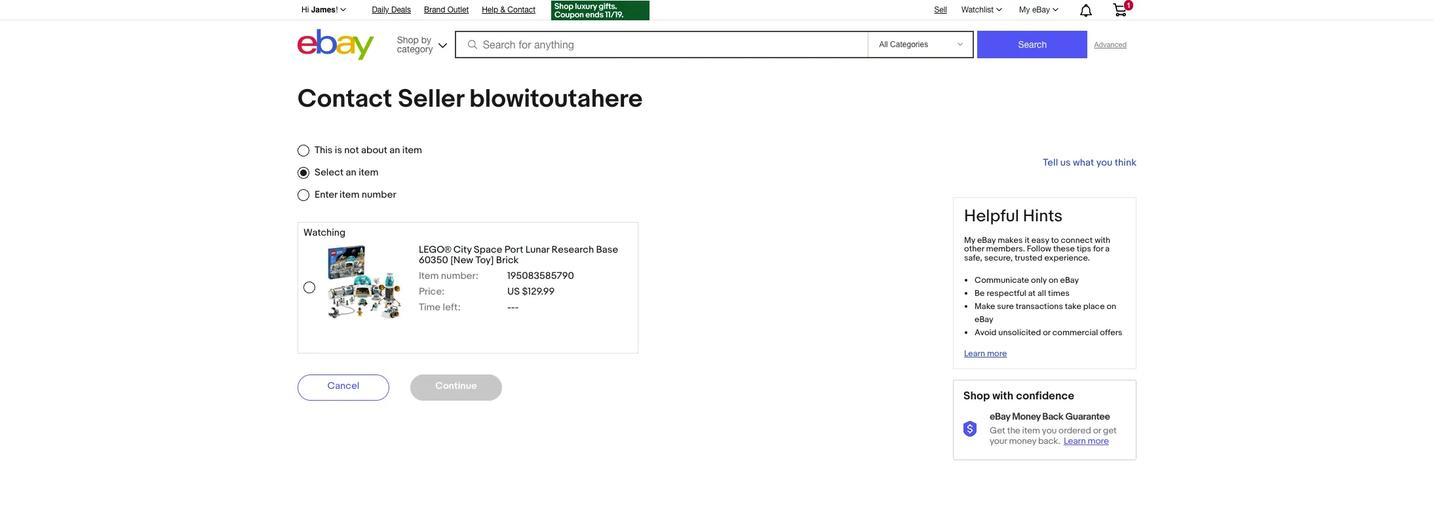 Task type: describe. For each thing, give the bounding box(es) containing it.
lego® city space port lunar research base 60350 [new toy] brick
[[419, 244, 618, 267]]

what
[[1074, 157, 1095, 169]]

city
[[454, 244, 472, 256]]

more for the learn more link to the bottom
[[1088, 436, 1109, 447]]

cancel link
[[298, 375, 390, 401]]

makes
[[998, 235, 1023, 246]]

tell us what you think
[[1044, 157, 1137, 169]]

ebay down make
[[975, 315, 994, 325]]

number
[[362, 189, 396, 201]]

0 vertical spatial an
[[390, 144, 400, 157]]

easy
[[1032, 235, 1050, 246]]

back.
[[1039, 436, 1061, 447]]

---
[[508, 302, 519, 314]]

item
[[419, 270, 439, 283]]

james
[[311, 5, 336, 14]]

make
[[975, 302, 996, 312]]

learn more for the learn more link to the bottom
[[1064, 436, 1109, 447]]

respectful
[[987, 289, 1027, 299]]

trusted
[[1015, 253, 1043, 264]]

select
[[315, 167, 344, 179]]

$129.99
[[522, 286, 555, 299]]

offers
[[1101, 328, 1123, 338]]

shop by category
[[397, 34, 433, 54]]

get
[[990, 426, 1006, 437]]

learn for left the learn more link
[[965, 349, 986, 359]]

1 - from the left
[[508, 302, 511, 314]]

60350
[[419, 255, 448, 267]]

contact seller blowitoutahere
[[298, 84, 643, 115]]

base
[[596, 244, 618, 256]]

item right about
[[402, 144, 422, 157]]

get the coupon image
[[551, 1, 650, 20]]

my ebay
[[1020, 5, 1051, 14]]

shop with confidence
[[964, 390, 1075, 403]]

watching
[[304, 227, 346, 239]]

help & contact link
[[482, 3, 536, 18]]

to
[[1052, 235, 1059, 246]]

by
[[421, 34, 432, 45]]

shop for shop with confidence
[[964, 390, 990, 403]]

all
[[1038, 289, 1047, 299]]

this
[[315, 144, 333, 157]]

you for think
[[1097, 157, 1113, 169]]

times
[[1049, 289, 1070, 299]]

Search for anything text field
[[457, 32, 866, 57]]

account navigation
[[294, 0, 1137, 22]]

your
[[990, 436, 1008, 447]]

brick
[[496, 255, 519, 267]]

ebay up get
[[990, 411, 1011, 424]]

communicate
[[975, 275, 1030, 286]]

transactions
[[1016, 302, 1064, 312]]

daily
[[372, 5, 389, 14]]

brand outlet
[[424, 5, 469, 14]]

this is not about an item
[[315, 144, 422, 157]]

item inside "get the item you ordered or get your money back."
[[1023, 426, 1041, 437]]

safe,
[[965, 253, 983, 264]]

continue
[[436, 380, 477, 393]]

toy]
[[476, 255, 494, 267]]

shop for shop by category
[[397, 34, 419, 45]]

be
[[975, 289, 985, 299]]

select an item
[[315, 167, 379, 179]]

daily deals link
[[372, 3, 411, 18]]

blowitoutahere
[[470, 84, 643, 115]]

2 - from the left
[[511, 302, 515, 314]]

0 horizontal spatial with
[[993, 390, 1014, 403]]

take
[[1065, 302, 1082, 312]]

item down this is not about an item
[[359, 167, 379, 179]]

commercial
[[1053, 328, 1099, 338]]

continue link
[[410, 375, 502, 401]]

1 link
[[1106, 0, 1135, 19]]

us $129.99
[[508, 286, 555, 299]]

enter
[[315, 189, 338, 201]]

[new
[[451, 255, 474, 267]]

port
[[505, 244, 524, 256]]

ebay inside my ebay makes it easy to connect with other members. follow these tips for a safe, secure, trusted experience.
[[978, 235, 996, 246]]

tell
[[1044, 157, 1059, 169]]

seller
[[398, 84, 464, 115]]

avoid
[[975, 328, 997, 338]]

ebay money back guarantee
[[990, 411, 1110, 424]]

helpful
[[965, 207, 1020, 227]]

money
[[1009, 436, 1037, 447]]

0 horizontal spatial learn more link
[[965, 349, 1008, 359]]

hi
[[302, 5, 309, 14]]

place
[[1084, 302, 1105, 312]]

experience.
[[1045, 253, 1091, 264]]



Task type: locate. For each thing, give the bounding box(es) containing it.
an right about
[[390, 144, 400, 157]]

contact inside account navigation
[[508, 5, 536, 14]]

tips
[[1077, 244, 1092, 255]]

you
[[1097, 157, 1113, 169], [1043, 426, 1057, 437]]

shop by category button
[[391, 29, 450, 57]]

3 - from the left
[[515, 302, 519, 314]]

0 vertical spatial or
[[1043, 328, 1051, 338]]

you inside "get the item you ordered or get your money back."
[[1043, 426, 1057, 437]]

you down ebay money back guarantee
[[1043, 426, 1057, 437]]

ordered
[[1059, 426, 1092, 437]]

0 horizontal spatial an
[[346, 167, 357, 179]]

or inside "get the item you ordered or get your money back."
[[1094, 426, 1102, 437]]

195083585790
[[508, 270, 574, 283]]

shop up with details__icon
[[964, 390, 990, 403]]

0 vertical spatial learn more link
[[965, 349, 1008, 359]]

you right what
[[1097, 157, 1113, 169]]

0 horizontal spatial my
[[965, 235, 976, 246]]

1 vertical spatial you
[[1043, 426, 1057, 437]]

1 vertical spatial learn more link
[[1064, 436, 1113, 447]]

learn down avoid
[[965, 349, 986, 359]]

learn for the learn more link to the bottom
[[1064, 436, 1086, 447]]

confidence
[[1017, 390, 1075, 403]]

unsolicited
[[999, 328, 1042, 338]]

1 horizontal spatial shop
[[964, 390, 990, 403]]

1 vertical spatial more
[[1088, 436, 1109, 447]]

sure
[[998, 302, 1014, 312]]

sell link
[[929, 5, 953, 14]]

1 horizontal spatial learn more link
[[1064, 436, 1113, 447]]

lego®
[[419, 244, 451, 256]]

None submit
[[978, 31, 1088, 58]]

other
[[965, 244, 985, 255]]

my for my ebay
[[1020, 5, 1031, 14]]

or right unsolicited
[[1043, 328, 1051, 338]]

follow
[[1027, 244, 1052, 255]]

1 horizontal spatial you
[[1097, 157, 1113, 169]]

space
[[474, 244, 503, 256]]

1 horizontal spatial learn
[[1064, 436, 1086, 447]]

back
[[1043, 411, 1064, 424]]

shop
[[397, 34, 419, 45], [964, 390, 990, 403]]

contact up is
[[298, 84, 392, 115]]

1 vertical spatial an
[[346, 167, 357, 179]]

ebay right watchlist link
[[1033, 5, 1051, 14]]

brand
[[424, 5, 446, 14]]

or inside the communicate only on ebay be respectful at all times make sure transactions take place on ebay avoid unsolicited or commercial offers
[[1043, 328, 1051, 338]]

advanced
[[1095, 41, 1127, 49]]

learn more for left the learn more link
[[965, 349, 1008, 359]]

my inside my ebay makes it easy to connect with other members. follow these tips for a safe, secure, trusted experience.
[[965, 235, 976, 246]]

1 vertical spatial with
[[993, 390, 1014, 403]]

0 horizontal spatial learn
[[965, 349, 986, 359]]

lunar
[[526, 244, 550, 256]]

an
[[390, 144, 400, 157], [346, 167, 357, 179]]

-
[[508, 302, 511, 314], [511, 302, 515, 314], [515, 302, 519, 314]]

ebay up secure,
[[978, 235, 996, 246]]

ebay inside my ebay link
[[1033, 5, 1051, 14]]

lego® city space port lunar research base 60350 [new toy] brick image
[[327, 245, 402, 320]]

members.
[[987, 244, 1025, 255]]

1 vertical spatial on
[[1107, 302, 1117, 312]]

research
[[552, 244, 594, 256]]

time
[[419, 302, 441, 314]]

with right "tips"
[[1095, 235, 1111, 246]]

1 vertical spatial contact
[[298, 84, 392, 115]]

deals
[[391, 5, 411, 14]]

learn more down avoid
[[965, 349, 1008, 359]]

money
[[1013, 411, 1041, 424]]

with up money
[[993, 390, 1014, 403]]

us
[[508, 286, 520, 299]]

communicate only on ebay be respectful at all times make sure transactions take place on ebay avoid unsolicited or commercial offers
[[975, 275, 1123, 338]]

these
[[1054, 244, 1075, 255]]

0 horizontal spatial or
[[1043, 328, 1051, 338]]

0 vertical spatial learn more
[[965, 349, 1008, 359]]

none submit inside shop by category banner
[[978, 31, 1088, 58]]

more down avoid
[[988, 349, 1008, 359]]

is
[[335, 144, 342, 157]]

!
[[336, 5, 338, 14]]

ebay
[[1033, 5, 1051, 14], [978, 235, 996, 246], [1061, 275, 1079, 286], [975, 315, 994, 325], [990, 411, 1011, 424]]

1 vertical spatial shop
[[964, 390, 990, 403]]

with details__icon image
[[964, 421, 980, 437]]

left:
[[443, 302, 461, 314]]

ebay up times
[[1061, 275, 1079, 286]]

&
[[501, 5, 506, 14]]

shop by category banner
[[294, 0, 1137, 64]]

time left:
[[419, 302, 461, 314]]

help & contact
[[482, 5, 536, 14]]

my up the safe, at right top
[[965, 235, 976, 246]]

1 vertical spatial my
[[965, 235, 976, 246]]

item
[[402, 144, 422, 157], [359, 167, 379, 179], [340, 189, 360, 201], [1023, 426, 1041, 437]]

1 horizontal spatial more
[[1088, 436, 1109, 447]]

with inside my ebay makes it easy to connect with other members. follow these tips for a safe, secure, trusted experience.
[[1095, 235, 1111, 246]]

0 horizontal spatial learn more
[[965, 349, 1008, 359]]

1 vertical spatial or
[[1094, 426, 1102, 437]]

learn
[[965, 349, 986, 359], [1064, 436, 1086, 447]]

item number:
[[419, 270, 479, 283]]

daily deals
[[372, 5, 411, 14]]

it
[[1025, 235, 1030, 246]]

0 vertical spatial you
[[1097, 157, 1113, 169]]

at
[[1029, 289, 1036, 299]]

more down guarantee
[[1088, 436, 1109, 447]]

think
[[1115, 157, 1137, 169]]

learn more down guarantee
[[1064, 436, 1109, 447]]

or left get
[[1094, 426, 1102, 437]]

on right place
[[1107, 302, 1117, 312]]

learn more link down avoid
[[965, 349, 1008, 359]]

1
[[1127, 1, 1131, 9]]

cancel
[[328, 380, 360, 393]]

only
[[1032, 275, 1047, 286]]

contact right the &
[[508, 5, 536, 14]]

1 horizontal spatial or
[[1094, 426, 1102, 437]]

hints
[[1023, 207, 1063, 227]]

hi james !
[[302, 5, 338, 14]]

item down money
[[1023, 426, 1041, 437]]

not
[[344, 144, 359, 157]]

learn more link down guarantee
[[1064, 436, 1113, 447]]

a
[[1106, 244, 1110, 255]]

my right watchlist link
[[1020, 5, 1031, 14]]

shop left "by"
[[397, 34, 419, 45]]

1 vertical spatial learn
[[1064, 436, 1086, 447]]

help
[[482, 5, 498, 14]]

contact
[[508, 5, 536, 14], [298, 84, 392, 115]]

0 horizontal spatial shop
[[397, 34, 419, 45]]

1 horizontal spatial with
[[1095, 235, 1111, 246]]

1 horizontal spatial an
[[390, 144, 400, 157]]

helpful hints
[[965, 207, 1063, 227]]

on up times
[[1049, 275, 1059, 286]]

price:
[[419, 286, 445, 299]]

1 horizontal spatial my
[[1020, 5, 1031, 14]]

an right select
[[346, 167, 357, 179]]

secure,
[[985, 253, 1013, 264]]

advanced link
[[1088, 31, 1134, 58]]

get the item you ordered or get your money back.
[[990, 426, 1117, 447]]

us
[[1061, 157, 1071, 169]]

shop inside "shop by category"
[[397, 34, 419, 45]]

0 vertical spatial my
[[1020, 5, 1031, 14]]

my
[[1020, 5, 1031, 14], [965, 235, 976, 246]]

learn more link
[[965, 349, 1008, 359], [1064, 436, 1113, 447]]

watchlist
[[962, 5, 994, 14]]

more for left the learn more link
[[988, 349, 1008, 359]]

you for ordered
[[1043, 426, 1057, 437]]

guarantee
[[1066, 411, 1110, 424]]

0 horizontal spatial on
[[1049, 275, 1059, 286]]

0 vertical spatial more
[[988, 349, 1008, 359]]

more
[[988, 349, 1008, 359], [1088, 436, 1109, 447]]

about
[[361, 144, 387, 157]]

0 vertical spatial with
[[1095, 235, 1111, 246]]

0 vertical spatial contact
[[508, 5, 536, 14]]

1 horizontal spatial contact
[[508, 5, 536, 14]]

1 horizontal spatial learn more
[[1064, 436, 1109, 447]]

0 horizontal spatial you
[[1043, 426, 1057, 437]]

my for my ebay makes it easy to connect with other members. follow these tips for a safe, secure, trusted experience.
[[965, 235, 976, 246]]

or
[[1043, 328, 1051, 338], [1094, 426, 1102, 437]]

0 horizontal spatial more
[[988, 349, 1008, 359]]

number:
[[441, 270, 479, 283]]

the
[[1008, 426, 1021, 437]]

my inside account navigation
[[1020, 5, 1031, 14]]

learn right back.
[[1064, 436, 1086, 447]]

0 vertical spatial learn
[[965, 349, 986, 359]]

get
[[1103, 426, 1117, 437]]

on
[[1049, 275, 1059, 286], [1107, 302, 1117, 312]]

0 vertical spatial on
[[1049, 275, 1059, 286]]

learn more
[[965, 349, 1008, 359], [1064, 436, 1109, 447]]

1 horizontal spatial on
[[1107, 302, 1117, 312]]

outlet
[[448, 5, 469, 14]]

item down select an item
[[340, 189, 360, 201]]

0 horizontal spatial contact
[[298, 84, 392, 115]]

0 vertical spatial shop
[[397, 34, 419, 45]]

brand outlet link
[[424, 3, 469, 18]]

my ebay link
[[1013, 2, 1065, 18]]

1 vertical spatial learn more
[[1064, 436, 1109, 447]]

tell us what you think link
[[1044, 157, 1137, 169]]

enter item number
[[315, 189, 396, 201]]



Task type: vqa. For each thing, say whether or not it's contained in the screenshot.
'daily deals' LINK
yes



